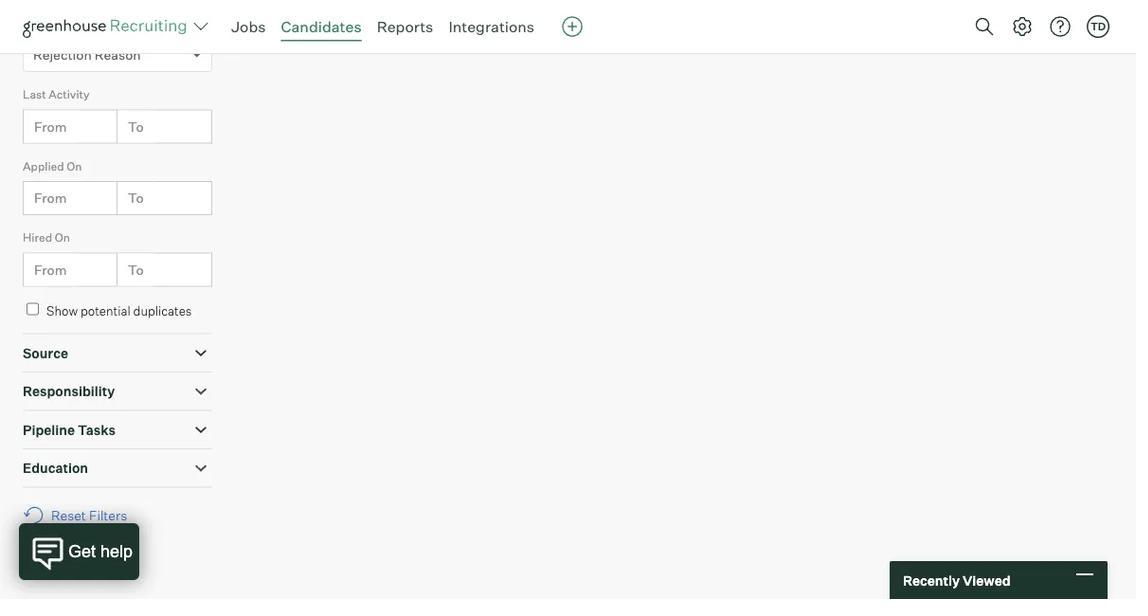 Task type: vqa. For each thing, say whether or not it's contained in the screenshot.
tab list
no



Task type: locate. For each thing, give the bounding box(es) containing it.
2 to from the top
[[128, 190, 144, 206]]

2 from from the top
[[34, 190, 67, 206]]

from down applied on
[[34, 190, 67, 206]]

integrations link
[[449, 17, 535, 36]]

on for hired on
[[55, 231, 70, 245]]

0 vertical spatial rejection
[[23, 16, 73, 30]]

rejection
[[23, 16, 73, 30], [33, 47, 92, 63]]

from for applied
[[34, 190, 67, 206]]

on right hired
[[55, 231, 70, 245]]

1 vertical spatial rejection
[[33, 47, 92, 63]]

pipeline tasks
[[23, 422, 116, 438]]

0 vertical spatial to
[[128, 118, 144, 135]]

greenhouse recruiting image
[[23, 15, 193, 38]]

1 from from the top
[[34, 118, 67, 135]]

on
[[67, 159, 82, 173], [55, 231, 70, 245]]

to for hired on
[[128, 261, 144, 278]]

applied on
[[23, 159, 82, 173]]

from down last activity
[[34, 118, 67, 135]]

1 vertical spatial on
[[55, 231, 70, 245]]

reason
[[75, 16, 115, 30], [95, 47, 141, 63]]

1 vertical spatial to
[[128, 190, 144, 206]]

rejection reason up activity
[[23, 16, 115, 30]]

from down the hired on
[[34, 261, 67, 278]]

reset filters button
[[23, 497, 137, 533]]

integrations
[[449, 17, 535, 36]]

1 vertical spatial reason
[[95, 47, 141, 63]]

rejection reason
[[23, 16, 115, 30], [33, 47, 141, 63]]

1 vertical spatial from
[[34, 190, 67, 206]]

search image
[[974, 15, 996, 38]]

Show potential duplicates checkbox
[[27, 303, 39, 315]]

1 to from the top
[[128, 118, 144, 135]]

jobs
[[231, 17, 266, 36]]

recently
[[903, 572, 960, 588]]

on right applied
[[67, 159, 82, 173]]

recently viewed
[[903, 572, 1011, 588]]

0 vertical spatial from
[[34, 118, 67, 135]]

2 vertical spatial from
[[34, 261, 67, 278]]

reason down greenhouse recruiting image
[[95, 47, 141, 63]]

3 to from the top
[[128, 261, 144, 278]]

source
[[23, 345, 68, 361]]

from
[[34, 118, 67, 135], [34, 190, 67, 206], [34, 261, 67, 278]]

to for applied on
[[128, 190, 144, 206]]

0 vertical spatial on
[[67, 159, 82, 173]]

td
[[1091, 20, 1106, 33]]

td button
[[1083, 11, 1114, 42]]

hired
[[23, 231, 52, 245]]

activity
[[49, 87, 90, 102]]

2 vertical spatial to
[[128, 261, 144, 278]]

candidates
[[281, 17, 362, 36]]

to
[[128, 118, 144, 135], [128, 190, 144, 206], [128, 261, 144, 278]]

reason up activity
[[75, 16, 115, 30]]

reset filters
[[51, 507, 127, 523]]

3 from from the top
[[34, 261, 67, 278]]

rejection reason down greenhouse recruiting image
[[33, 47, 141, 63]]



Task type: describe. For each thing, give the bounding box(es) containing it.
reports link
[[377, 17, 434, 36]]

configure image
[[1011, 15, 1034, 38]]

show potential duplicates
[[46, 303, 192, 318]]

pipeline
[[23, 422, 75, 438]]

td button
[[1087, 15, 1110, 38]]

applied
[[23, 159, 64, 173]]

responsibility
[[23, 383, 115, 400]]

show
[[46, 303, 78, 318]]

tasks
[[78, 422, 116, 438]]

candidates link
[[281, 17, 362, 36]]

jobs link
[[231, 17, 266, 36]]

hired on
[[23, 231, 70, 245]]

last
[[23, 87, 46, 102]]

rejection reason element
[[23, 14, 212, 85]]

0 vertical spatial reason
[[75, 16, 115, 30]]

duplicates
[[133, 303, 192, 318]]

from for hired
[[34, 261, 67, 278]]

reset
[[51, 507, 86, 523]]

viewed
[[963, 572, 1011, 588]]

to for last activity
[[128, 118, 144, 135]]

last activity
[[23, 87, 90, 102]]

reports
[[377, 17, 434, 36]]

0 vertical spatial rejection reason
[[23, 16, 115, 30]]

education
[[23, 460, 88, 477]]

from for last
[[34, 118, 67, 135]]

1 vertical spatial rejection reason
[[33, 47, 141, 63]]

potential
[[81, 303, 131, 318]]

on for applied on
[[67, 159, 82, 173]]

filters
[[89, 507, 127, 523]]



